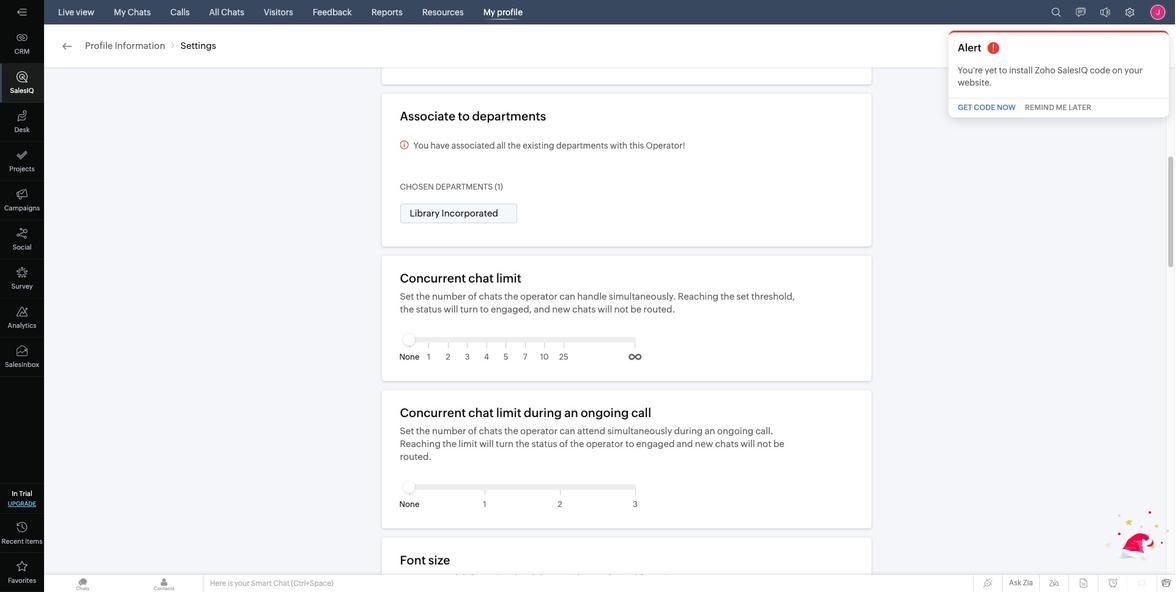 Task type: locate. For each thing, give the bounding box(es) containing it.
calls link
[[166, 0, 195, 24]]

my for my chats
[[114, 7, 126, 17]]

configure settings image
[[1126, 7, 1136, 17]]

my left profile
[[484, 7, 496, 17]]

resources link
[[418, 0, 469, 24]]

my right view at top
[[114, 7, 126, 17]]

my profile link
[[479, 0, 528, 24]]

salesiq link
[[0, 64, 44, 103]]

0 horizontal spatial my
[[114, 7, 126, 17]]

my chats
[[114, 7, 151, 17]]

2 chats from the left
[[221, 7, 244, 17]]

feedback
[[313, 7, 352, 17]]

crm link
[[0, 24, 44, 64]]

campaigns link
[[0, 181, 44, 220]]

profile
[[497, 7, 523, 17]]

here is your smart chat (ctrl+space)
[[210, 580, 334, 589]]

is
[[228, 580, 233, 589]]

campaigns
[[4, 205, 40, 212]]

my for my profile
[[484, 7, 496, 17]]

all
[[209, 7, 220, 17]]

1 horizontal spatial my
[[484, 7, 496, 17]]

live view
[[58, 7, 94, 17]]

toggle chat sounds image
[[1101, 7, 1111, 17]]

visitors link
[[259, 0, 298, 24]]

chats left calls
[[128, 7, 151, 17]]

chats image
[[44, 576, 121, 593]]

zia
[[1024, 579, 1034, 588]]

upgrade
[[8, 501, 36, 508]]

1 horizontal spatial chats
[[221, 7, 244, 17]]

feedback link
[[308, 0, 357, 24]]

live view link
[[53, 0, 99, 24]]

desk
[[14, 126, 30, 134]]

chat
[[273, 580, 290, 589]]

1 my from the left
[[114, 7, 126, 17]]

social link
[[0, 220, 44, 260]]

chats
[[128, 7, 151, 17], [221, 7, 244, 17]]

crm
[[14, 48, 30, 55]]

survey link
[[0, 260, 44, 299]]

chats for my chats
[[128, 7, 151, 17]]

favorites
[[8, 578, 36, 585]]

visitors
[[264, 7, 293, 17]]

social
[[12, 244, 32, 251]]

0 horizontal spatial chats
[[128, 7, 151, 17]]

2 my from the left
[[484, 7, 496, 17]]

my chats link
[[109, 0, 156, 24]]

projects link
[[0, 142, 44, 181]]

items
[[25, 538, 43, 546]]

here
[[210, 580, 226, 589]]

my
[[114, 7, 126, 17], [484, 7, 496, 17]]

1 chats from the left
[[128, 7, 151, 17]]

chats right all
[[221, 7, 244, 17]]



Task type: describe. For each thing, give the bounding box(es) containing it.
in
[[12, 491, 18, 498]]

projects
[[9, 165, 35, 173]]

salesinbox link
[[0, 338, 44, 377]]

reports link
[[367, 0, 408, 24]]

reports
[[372, 7, 403, 17]]

ask zia
[[1010, 579, 1034, 588]]

trial
[[19, 491, 32, 498]]

contacts image
[[126, 576, 203, 593]]

chats for all chats
[[221, 7, 244, 17]]

all chats
[[209, 7, 244, 17]]

calls
[[170, 7, 190, 17]]

survey
[[11, 283, 33, 290]]

live
[[58, 7, 74, 17]]

resources
[[423, 7, 464, 17]]

analytics link
[[0, 299, 44, 338]]

recent items
[[2, 538, 43, 546]]

analytics
[[8, 322, 36, 330]]

recent
[[2, 538, 24, 546]]

your
[[235, 580, 250, 589]]

my profile
[[484, 7, 523, 17]]

in trial upgrade
[[8, 491, 36, 508]]

all chats link
[[204, 0, 249, 24]]

message board image
[[1077, 7, 1087, 17]]

salesinbox
[[5, 361, 39, 369]]

salesiq
[[10, 87, 34, 94]]

view
[[76, 7, 94, 17]]

ask
[[1010, 579, 1022, 588]]

smart
[[251, 580, 272, 589]]

(ctrl+space)
[[291, 580, 334, 589]]

search image
[[1052, 7, 1062, 17]]

desk link
[[0, 103, 44, 142]]



Task type: vqa. For each thing, say whether or not it's contained in the screenshot.
Desk link
yes



